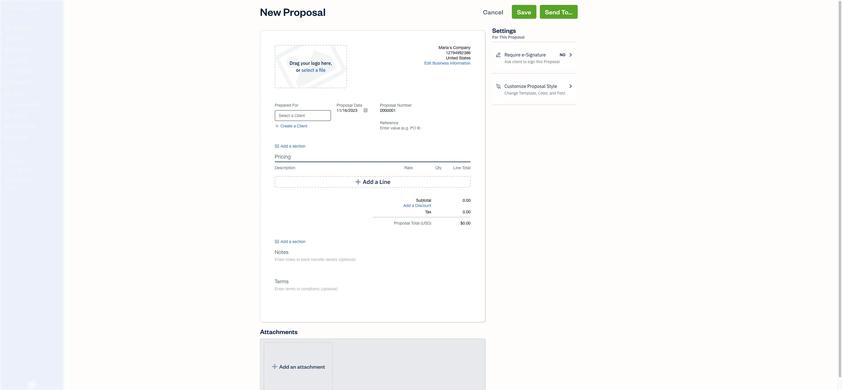 Task type: locate. For each thing, give the bounding box(es) containing it.
number
[[397, 103, 412, 108]]

team members image
[[4, 159, 62, 164]]

and
[[550, 91, 556, 96]]

add a section button up notes
[[275, 240, 323, 245]]

add a section up pricing
[[281, 144, 306, 149]]

for left this
[[492, 35, 499, 40]]

0 horizontal spatial company
[[21, 5, 41, 11]]

add
[[281, 144, 288, 149], [363, 179, 374, 186], [404, 204, 411, 208], [281, 240, 288, 244], [279, 364, 289, 371]]

1 vertical spatial newsection image
[[275, 240, 279, 245]]

plus image for add an attachment
[[272, 365, 278, 370]]

company inside maria's company owner
[[21, 5, 41, 11]]

1 vertical spatial section
[[292, 240, 306, 244]]

0 vertical spatial 0.00
[[463, 199, 471, 203]]

maria's inside maria's company owner
[[5, 5, 20, 11]]

newsection image
[[275, 144, 279, 149], [275, 240, 279, 245]]

(
[[421, 221, 422, 226]]

0 vertical spatial company
[[21, 5, 41, 11]]

tax
[[425, 210, 431, 215]]

prepared for
[[275, 103, 298, 108]]

section
[[292, 144, 306, 149], [292, 240, 306, 244]]

attachment
[[297, 364, 325, 371]]

maria's
[[5, 5, 20, 11], [439, 45, 452, 50]]

1 vertical spatial total
[[411, 221, 420, 226]]

0 vertical spatial add a section button
[[275, 144, 323, 149]]

project image
[[4, 91, 11, 97]]

to...
[[561, 8, 573, 16]]

total
[[462, 166, 471, 171], [411, 221, 420, 226]]

dashboard image
[[4, 25, 11, 31]]

main element
[[0, 0, 78, 391]]

0.00
[[463, 199, 471, 203], [463, 210, 471, 215]]

0 vertical spatial line
[[454, 166, 461, 171]]

notes
[[275, 250, 289, 256]]

subtotal add a discount tax
[[404, 199, 431, 215]]

1 vertical spatial chevronright image
[[568, 83, 573, 90]]

create a client button
[[275, 124, 307, 129]]

plus image left the add a line
[[355, 179, 362, 185]]

color,
[[538, 91, 549, 96]]

0 vertical spatial chevronright image
[[568, 51, 573, 58]]

prepared
[[275, 103, 291, 108]]

company
[[21, 5, 41, 11], [453, 45, 471, 50]]

0 vertical spatial maria's
[[5, 5, 20, 11]]

2 chevronright image from the top
[[568, 83, 573, 90]]

for
[[492, 35, 499, 40], [292, 103, 298, 108]]

1 horizontal spatial for
[[492, 35, 499, 40]]

logo
[[311, 60, 320, 66]]

maria's up owner
[[5, 5, 20, 11]]

description
[[275, 166, 295, 171]]

newsection image up pricing
[[275, 144, 279, 149]]

maria's up united
[[439, 45, 452, 50]]

0 horizontal spatial total
[[411, 221, 420, 226]]

add a section for newsection image associated with 1st add a section "dropdown button"
[[281, 144, 306, 149]]

plus image inside add an attachment button
[[272, 365, 278, 370]]

edit business information button
[[425, 61, 471, 66]]

chevronright image for customize proposal style
[[568, 83, 573, 90]]

for right 'prepared'
[[292, 103, 298, 108]]

reference
[[380, 121, 399, 125]]

plus image
[[275, 124, 279, 129], [355, 179, 362, 185], [272, 365, 278, 370]]

require e-signature
[[505, 52, 546, 58]]

add a section
[[281, 144, 306, 149], [281, 240, 306, 244]]

for for prepared
[[292, 103, 298, 108]]

maria's inside maria's company 12794992386 united states edit business information
[[439, 45, 452, 50]]

0 vertical spatial for
[[492, 35, 499, 40]]

add a section up notes
[[281, 240, 306, 244]]

expense image
[[4, 80, 11, 86]]

pricing
[[275, 154, 291, 160]]

add a section button
[[275, 144, 323, 149], [275, 240, 323, 245]]

0 vertical spatial newsection image
[[275, 144, 279, 149]]

0 horizontal spatial line
[[380, 179, 391, 186]]

,
[[331, 60, 332, 66]]

client
[[297, 124, 307, 129]]

font
[[557, 91, 566, 96]]

Estimate date in MM/DD/YYYY format text field
[[337, 108, 371, 113]]

1 vertical spatial for
[[292, 103, 298, 108]]

maria's for maria's company owner
[[5, 5, 20, 11]]

a inside subtotal add a discount tax
[[412, 204, 414, 208]]

sign
[[528, 59, 535, 64]]

plus image for create a client
[[275, 124, 279, 129]]

total for line
[[462, 166, 471, 171]]

proposal
[[283, 5, 326, 18], [508, 35, 525, 40], [544, 59, 560, 64], [528, 84, 546, 89], [337, 103, 353, 108], [380, 103, 396, 108], [394, 221, 410, 226]]

plus image left an
[[272, 365, 278, 370]]

0 vertical spatial total
[[462, 166, 471, 171]]

company for maria's company 12794992386 united states edit business information
[[453, 45, 471, 50]]

0 vertical spatial plus image
[[275, 124, 279, 129]]

add a section for 1st add a section "dropdown button" from the bottom of the page's newsection image
[[281, 240, 306, 244]]

1 vertical spatial add a section button
[[275, 240, 323, 245]]

2 vertical spatial plus image
[[272, 365, 278, 370]]

0 vertical spatial add a section
[[281, 144, 306, 149]]

select
[[302, 67, 314, 73]]

line
[[454, 166, 461, 171], [380, 179, 391, 186]]

for for settings
[[492, 35, 499, 40]]

require
[[505, 52, 521, 58]]

1 horizontal spatial total
[[462, 166, 471, 171]]

1 horizontal spatial line
[[454, 166, 461, 171]]

no
[[560, 52, 566, 58]]

)
[[430, 221, 431, 226]]

a
[[315, 67, 318, 73], [294, 124, 296, 129], [289, 144, 291, 149], [375, 179, 378, 186], [412, 204, 414, 208], [289, 240, 291, 244]]

1 vertical spatial add a section
[[281, 240, 306, 244]]

qty
[[435, 166, 442, 171]]

0 horizontal spatial for
[[292, 103, 298, 108]]

change
[[505, 91, 518, 96]]

client image
[[4, 36, 11, 42]]

your
[[301, 60, 310, 66]]

1 vertical spatial line
[[380, 179, 391, 186]]

1 horizontal spatial company
[[453, 45, 471, 50]]

total left the ( at the bottom of the page
[[411, 221, 420, 226]]

information
[[450, 61, 471, 66]]

1 vertical spatial 0.00
[[463, 210, 471, 215]]

company inside maria's company 12794992386 united states edit business information
[[453, 45, 471, 50]]

1 horizontal spatial maria's
[[439, 45, 452, 50]]

send
[[545, 8, 560, 16]]

estimate image
[[4, 47, 11, 53]]

chart image
[[4, 124, 11, 130]]

maria's for maria's company 12794992386 united states edit business information
[[439, 45, 452, 50]]

2 newsection image from the top
[[275, 240, 279, 245]]

new proposal
[[260, 5, 326, 18]]

total right 'qty' on the right top of page
[[462, 166, 471, 171]]

items and services image
[[4, 168, 62, 173]]

save
[[517, 8, 531, 16]]

report image
[[4, 135, 11, 141]]

change template, color, and font
[[505, 91, 566, 96]]

Client text field
[[275, 111, 330, 121]]

1 vertical spatial company
[[453, 45, 471, 50]]

1 newsection image from the top
[[275, 144, 279, 149]]

plus image left create at the left
[[275, 124, 279, 129]]

1 vertical spatial maria's
[[439, 45, 452, 50]]

plus image inside add a line button
[[355, 179, 362, 185]]

add a section button up pricing
[[275, 144, 323, 149]]

add a discount button
[[404, 203, 431, 209]]

2 add a section from the top
[[281, 240, 306, 244]]

1 chevronright image from the top
[[568, 51, 573, 58]]

newsection image up notes
[[275, 240, 279, 245]]

1 add a section from the top
[[281, 144, 306, 149]]

apps image
[[4, 150, 62, 154]]

for inside settings for this proposal
[[492, 35, 499, 40]]

1 vertical spatial plus image
[[355, 179, 362, 185]]

proposal number
[[380, 103, 412, 108]]

file
[[319, 67, 326, 73]]

0 vertical spatial section
[[292, 144, 306, 149]]

newsection image for 1st add a section "dropdown button"
[[275, 144, 279, 149]]

chevronright image right the style
[[568, 83, 573, 90]]

settings for this proposal
[[492, 26, 525, 40]]

1 section from the top
[[292, 144, 306, 149]]

proposal inside settings for this proposal
[[508, 35, 525, 40]]

states
[[459, 56, 471, 60]]

0 horizontal spatial maria's
[[5, 5, 20, 11]]

chevronright image
[[568, 51, 573, 58], [568, 83, 573, 90]]

chevronright image right no
[[568, 51, 573, 58]]

new
[[260, 5, 281, 18]]

2 add a section button from the top
[[275, 240, 323, 245]]

discount
[[415, 204, 431, 208]]

a inside button
[[375, 179, 378, 186]]

subtotal
[[416, 199, 431, 203]]



Task type: describe. For each thing, give the bounding box(es) containing it.
pencilsquiggly image
[[496, 51, 501, 58]]

to
[[523, 59, 527, 64]]

payment image
[[4, 69, 11, 75]]

usd
[[422, 221, 430, 226]]

add a line
[[363, 179, 391, 186]]

timer image
[[4, 102, 11, 108]]

chevronright image for no
[[568, 51, 573, 58]]

save button
[[512, 5, 537, 19]]

client
[[512, 59, 522, 64]]

maria's company 12794992386 united states edit business information
[[425, 45, 471, 66]]

2 0.00 from the top
[[463, 210, 471, 215]]

or
[[296, 67, 301, 73]]

settings image
[[4, 187, 62, 191]]

send to...
[[545, 8, 573, 16]]

united
[[446, 56, 458, 60]]

here
[[321, 60, 331, 66]]

plus image for add a line
[[355, 179, 362, 185]]

Enter a Proposal # text field
[[380, 108, 396, 113]]

create
[[281, 124, 293, 129]]

add an attachment
[[279, 364, 325, 371]]

$0.00
[[461, 221, 471, 226]]

customize proposal style
[[505, 84, 557, 89]]

edit
[[425, 61, 432, 66]]

money image
[[4, 113, 11, 119]]

proposal date
[[337, 103, 362, 108]]

rate
[[405, 166, 413, 171]]

terms
[[275, 279, 289, 285]]

owner
[[5, 12, 15, 16]]

drag your logo here , or select a file
[[290, 60, 332, 73]]

newsection image for 1st add a section "dropdown button" from the bottom of the page
[[275, 240, 279, 245]]

bank connections image
[[4, 177, 62, 182]]

add an attachment button
[[264, 343, 333, 391]]

invoice image
[[4, 58, 11, 64]]

a inside button
[[294, 124, 296, 129]]

signature
[[526, 52, 546, 58]]

cancel button
[[478, 5, 509, 19]]

drag
[[290, 60, 300, 66]]

freshbooks image
[[27, 382, 36, 389]]

settings
[[492, 26, 516, 34]]

2 section from the top
[[292, 240, 306, 244]]

paintbrush image
[[496, 83, 501, 90]]

date
[[354, 103, 362, 108]]

maria's company owner
[[5, 5, 41, 16]]

1 add a section button from the top
[[275, 144, 323, 149]]

ask client to sign this proposal
[[505, 59, 560, 64]]

business
[[433, 61, 449, 66]]

add inside subtotal add a discount tax
[[404, 204, 411, 208]]

cancel
[[483, 8, 503, 16]]

create a client
[[281, 124, 307, 129]]

customize
[[505, 84, 526, 89]]

line total
[[454, 166, 471, 171]]

ask
[[505, 59, 511, 64]]

1 0.00 from the top
[[463, 199, 471, 203]]

line inside button
[[380, 179, 391, 186]]

Reference Number text field
[[380, 126, 421, 131]]

company for maria's company owner
[[21, 5, 41, 11]]

this
[[536, 59, 543, 64]]

total for proposal
[[411, 221, 420, 226]]

attachments
[[260, 328, 298, 336]]

send to... button
[[540, 5, 578, 19]]

template,
[[519, 91, 537, 96]]

12794992386
[[446, 51, 471, 55]]

proposal total ( usd )
[[394, 221, 431, 226]]

add a line button
[[275, 177, 471, 188]]

e-
[[522, 52, 526, 58]]

an
[[290, 364, 296, 371]]

a inside drag your logo here , or select a file
[[315, 67, 318, 73]]

this
[[499, 35, 507, 40]]

style
[[547, 84, 557, 89]]



Task type: vqa. For each thing, say whether or not it's contained in the screenshot.
Maria's Company Owner Maria'S
yes



